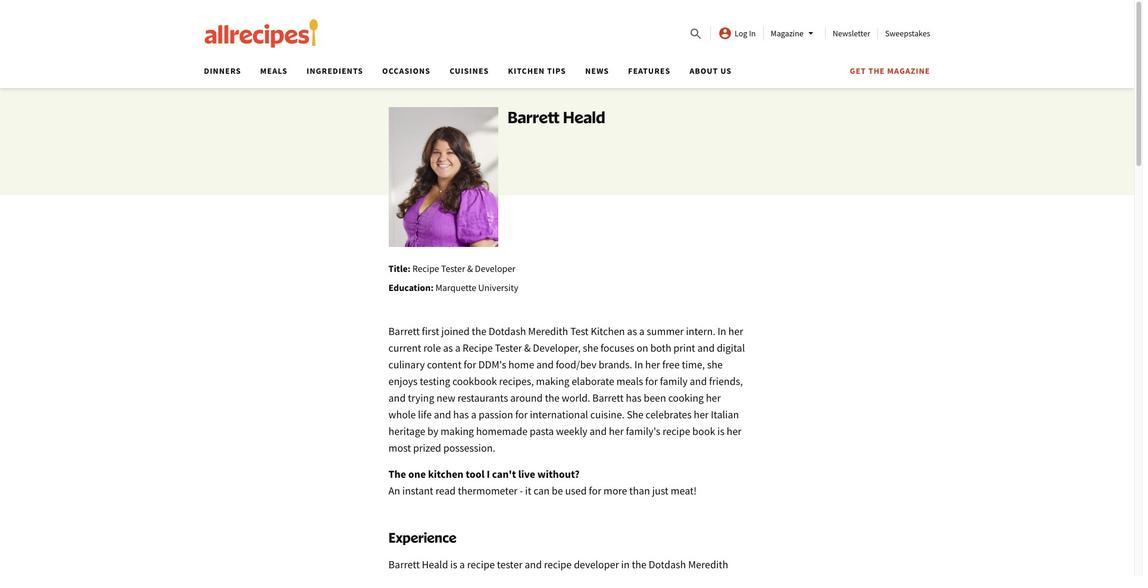 Task type: locate. For each thing, give the bounding box(es) containing it.
0 horizontal spatial the
[[472, 324, 487, 338]]

barrett heald is a recipe tester and recipe developer in the dotdash meredith test kitchen helping to create and perfect recipes for brands, such as allrecipes
[[389, 558, 745, 577]]

kitchen inside 'barrett heald is a recipe tester and recipe developer in the dotdash meredith test kitchen helping to create and perfect recipes for brands, such as allrecipes'
[[409, 575, 443, 577]]

and down the cuisine.
[[590, 424, 607, 438]]

meredith inside barrett first joined the dotdash meredith test kitchen as a summer intern. in her current role as a recipe tester & developer, she focuses on both print and digital culinary content for ddm's home and food/bev brands. in her free time, she enjoys testing cookbook recipes, making elaborate meals for family and friends, and trying new restaurants around the world. barrett has been cooking her whole life and has a passion for international cuisine. she celebrates her italian heritage by making homemade pasta weekly and her family's recipe book is her most prized possession.
[[528, 324, 569, 338]]

0 vertical spatial has
[[626, 391, 642, 405]]

dotdash
[[489, 324, 526, 338], [649, 558, 686, 572]]

2 vertical spatial the
[[632, 558, 647, 572]]

without?
[[538, 467, 580, 481]]

1 vertical spatial dotdash
[[649, 558, 686, 572]]

making up 'world.'
[[536, 374, 570, 388]]

0 horizontal spatial test
[[389, 575, 407, 577]]

kitchen
[[508, 66, 545, 76], [591, 324, 625, 338], [409, 575, 443, 577]]

2 horizontal spatial kitchen
[[591, 324, 625, 338]]

education:
[[389, 282, 434, 293]]

recipes
[[576, 575, 608, 577]]

kitchen up focuses
[[591, 324, 625, 338]]

instant
[[403, 484, 434, 498]]

heald for barrett heald
[[563, 107, 606, 127]]

1 horizontal spatial meredith
[[689, 558, 729, 572]]

passion
[[479, 408, 513, 421]]

one
[[408, 467, 426, 481]]

0 horizontal spatial as
[[443, 341, 453, 355]]

1 horizontal spatial kitchen
[[508, 66, 545, 76]]

0 horizontal spatial meredith
[[528, 324, 569, 338]]

heald up helping
[[422, 558, 448, 572]]

and
[[698, 341, 715, 355], [537, 358, 554, 371], [690, 374, 707, 388], [389, 391, 406, 405], [434, 408, 451, 421], [590, 424, 607, 438], [525, 558, 542, 572], [523, 575, 540, 577]]

more
[[604, 484, 628, 498]]

such
[[661, 575, 682, 577]]

1 horizontal spatial she
[[707, 358, 723, 371]]

role
[[424, 341, 441, 355]]

1 horizontal spatial as
[[627, 324, 637, 338]]

the up 'brands,' at bottom
[[632, 558, 647, 572]]

kitchen left tips
[[508, 66, 545, 76]]

can
[[534, 484, 550, 498]]

barrett inside 'barrett heald is a recipe tester and recipe developer in the dotdash meredith test kitchen helping to create and perfect recipes for brands, such as allrecipes'
[[389, 558, 420, 572]]

1 vertical spatial &
[[524, 341, 531, 355]]

meat!
[[671, 484, 697, 498]]

2 vertical spatial as
[[684, 575, 694, 577]]

recipe inside barrett first joined the dotdash meredith test kitchen as a summer intern. in her current role as a recipe tester & developer, she focuses on both print and digital culinary content for ddm's home and food/bev brands. in her free time, she enjoys testing cookbook recipes, making elaborate meals for family and friends, and trying new restaurants around the world. barrett has been cooking her whole life and has a passion for international cuisine. she celebrates her italian heritage by making homemade pasta weekly and her family's recipe book is her most prized possession.
[[663, 424, 691, 438]]

recipe
[[663, 424, 691, 438], [467, 558, 495, 572], [544, 558, 572, 572]]

2 horizontal spatial in
[[749, 28, 756, 39]]

&
[[467, 262, 473, 274], [524, 341, 531, 355]]

1 horizontal spatial the
[[545, 391, 560, 405]]

2 horizontal spatial as
[[684, 575, 694, 577]]

weekly
[[556, 424, 588, 438]]

navigation containing dinners
[[194, 62, 931, 88]]

0 vertical spatial in
[[749, 28, 756, 39]]

0 horizontal spatial heald
[[422, 558, 448, 572]]

1 horizontal spatial is
[[718, 424, 725, 438]]

recipe up ddm's
[[463, 341, 493, 355]]

for down the "around"
[[515, 408, 528, 421]]

the right joined
[[472, 324, 487, 338]]

in up digital
[[718, 324, 727, 338]]

0 vertical spatial is
[[718, 424, 725, 438]]

for down "in"
[[610, 575, 623, 577]]

1 horizontal spatial making
[[536, 374, 570, 388]]

1 horizontal spatial &
[[524, 341, 531, 355]]

university
[[478, 282, 519, 293]]

and down intern.
[[698, 341, 715, 355]]

home image
[[204, 19, 318, 48]]

0 vertical spatial heald
[[563, 107, 606, 127]]

newsletter button
[[833, 28, 871, 39]]

test up developer,
[[571, 324, 589, 338]]

her down italian
[[727, 424, 742, 438]]

elaborate
[[572, 374, 615, 388]]

dotdash up such
[[649, 558, 686, 572]]

meredith
[[528, 324, 569, 338], [689, 558, 729, 572]]

and down new
[[434, 408, 451, 421]]

0 horizontal spatial has
[[453, 408, 469, 421]]

in right log in the top right of the page
[[749, 28, 756, 39]]

she up food/bev
[[583, 341, 599, 355]]

1 horizontal spatial heald
[[563, 107, 606, 127]]

tips
[[547, 66, 566, 76]]

0 horizontal spatial she
[[583, 341, 599, 355]]

the up international
[[545, 391, 560, 405]]

developer
[[475, 262, 516, 274]]

0 vertical spatial &
[[467, 262, 473, 274]]

1 vertical spatial she
[[707, 358, 723, 371]]

navigation
[[194, 62, 931, 88]]

0 horizontal spatial recipe
[[413, 262, 439, 274]]

0 vertical spatial test
[[571, 324, 589, 338]]

0 horizontal spatial dotdash
[[489, 324, 526, 338]]

title:
[[389, 262, 411, 274]]

news
[[585, 66, 609, 76]]

1 vertical spatial is
[[450, 558, 458, 572]]

1 horizontal spatial dotdash
[[649, 558, 686, 572]]

whole
[[389, 408, 416, 421]]

trying
[[408, 391, 435, 405]]

culinary
[[389, 358, 425, 371]]

test inside 'barrett heald is a recipe tester and recipe developer in the dotdash meredith test kitchen helping to create and perfect recipes for brands, such as allrecipes'
[[389, 575, 407, 577]]

1 vertical spatial meredith
[[689, 558, 729, 572]]

in
[[749, 28, 756, 39], [718, 324, 727, 338], [635, 358, 643, 371]]

0 horizontal spatial making
[[441, 424, 474, 438]]

her left free
[[646, 358, 660, 371]]

barrett down kitchen tips at the top left of the page
[[508, 107, 560, 127]]

0 vertical spatial meredith
[[528, 324, 569, 338]]

magazine
[[888, 66, 931, 76]]

live
[[518, 467, 536, 481]]

italian
[[711, 408, 739, 421]]

1 horizontal spatial test
[[571, 324, 589, 338]]

kitchen tips link
[[508, 66, 566, 76]]

making up 'possession.'
[[441, 424, 474, 438]]

and down time,
[[690, 374, 707, 388]]

is up helping
[[450, 558, 458, 572]]

home
[[509, 358, 535, 371]]

cuisines link
[[450, 66, 489, 76]]

barrett up current
[[389, 324, 420, 338]]

dotdash inside barrett first joined the dotdash meredith test kitchen as a summer intern. in her current role as a recipe tester & developer, she focuses on both print and digital culinary content for ddm's home and food/bev brands. in her free time, she enjoys testing cookbook recipes, making elaborate meals for family and friends, and trying new restaurants around the world. barrett has been cooking her whole life and has a passion for international cuisine. she celebrates her italian heritage by making homemade pasta weekly and her family's recipe book is her most prized possession.
[[489, 324, 526, 338]]

book
[[693, 424, 716, 438]]

1 vertical spatial kitchen
[[591, 324, 625, 338]]

get the magazine link
[[850, 66, 931, 76]]

the inside 'barrett heald is a recipe tester and recipe developer in the dotdash meredith test kitchen helping to create and perfect recipes for brands, such as allrecipes'
[[632, 558, 647, 572]]

tester
[[497, 558, 523, 572]]

and right tester
[[525, 558, 542, 572]]

a up helping
[[460, 558, 465, 572]]

for right the used
[[589, 484, 602, 498]]

heald down news link
[[563, 107, 606, 127]]

banner
[[0, 0, 1135, 88]]

meals
[[617, 374, 643, 388]]

in down on
[[635, 358, 643, 371]]

international
[[530, 408, 588, 421]]

recipes,
[[499, 374, 534, 388]]

create
[[493, 575, 520, 577]]

2 horizontal spatial recipe
[[663, 424, 691, 438]]

is inside 'barrett heald is a recipe tester and recipe developer in the dotdash meredith test kitchen helping to create and perfect recipes for brands, such as allrecipes'
[[450, 558, 458, 572]]

has down new
[[453, 408, 469, 421]]

dotdash inside 'barrett heald is a recipe tester and recipe developer in the dotdash meredith test kitchen helping to create and perfect recipes for brands, such as allrecipes'
[[649, 558, 686, 572]]

1 horizontal spatial tester
[[495, 341, 522, 355]]

celebrates
[[646, 408, 692, 421]]

& up marquette
[[467, 262, 473, 274]]

is inside barrett first joined the dotdash meredith test kitchen as a summer intern. in her current role as a recipe tester & developer, she focuses on both print and digital culinary content for ddm's home and food/bev brands. in her free time, she enjoys testing cookbook recipes, making elaborate meals for family and friends, and trying new restaurants around the world. barrett has been cooking her whole life and has a passion for international cuisine. she celebrates her italian heritage by making homemade pasta weekly and her family's recipe book is her most prized possession.
[[718, 424, 725, 438]]

0 horizontal spatial kitchen
[[409, 575, 443, 577]]

barrett for barrett first joined the dotdash meredith test kitchen as a summer intern. in her current role as a recipe tester & developer, she focuses on both print and digital culinary content for ddm's home and food/bev brands. in her free time, she enjoys testing cookbook recipes, making elaborate meals for family and friends, and trying new restaurants around the world. barrett has been cooking her whole life and has a passion for international cuisine. she celebrates her italian heritage by making homemade pasta weekly and her family's recipe book is her most prized possession.
[[389, 324, 420, 338]]

sweepstakes link
[[886, 28, 931, 39]]

family
[[660, 374, 688, 388]]

kitchen left helping
[[409, 575, 443, 577]]

barrett down experience on the bottom
[[389, 558, 420, 572]]

as right such
[[684, 575, 694, 577]]

0 vertical spatial she
[[583, 341, 599, 355]]

for
[[464, 358, 477, 371], [646, 374, 658, 388], [515, 408, 528, 421], [589, 484, 602, 498], [610, 575, 623, 577]]

education: marquette university
[[389, 282, 519, 293]]

2 horizontal spatial the
[[632, 558, 647, 572]]

0 vertical spatial dotdash
[[489, 324, 526, 338]]

1 vertical spatial test
[[389, 575, 407, 577]]

recipe up to
[[467, 558, 495, 572]]

focuses
[[601, 341, 635, 355]]

tester up home
[[495, 341, 522, 355]]

and down tester
[[523, 575, 540, 577]]

1 vertical spatial has
[[453, 408, 469, 421]]

1 vertical spatial tester
[[495, 341, 522, 355]]

newsletter
[[833, 28, 871, 39]]

get
[[850, 66, 867, 76]]

test down experience on the bottom
[[389, 575, 407, 577]]

tester inside barrett first joined the dotdash meredith test kitchen as a summer intern. in her current role as a recipe tester & developer, she focuses on both print and digital culinary content for ddm's home and food/bev brands. in her free time, she enjoys testing cookbook recipes, making elaborate meals for family and friends, and trying new restaurants around the world. barrett has been cooking her whole life and has a passion for international cuisine. she celebrates her italian heritage by making homemade pasta weekly and her family's recipe book is her most prized possession.
[[495, 341, 522, 355]]

cookbook
[[453, 374, 497, 388]]

meredith inside 'barrett heald is a recipe tester and recipe developer in the dotdash meredith test kitchen helping to create and perfect recipes for brands, such as allrecipes'
[[689, 558, 729, 572]]

on
[[637, 341, 649, 355]]

1 vertical spatial heald
[[422, 558, 448, 572]]

0 horizontal spatial is
[[450, 558, 458, 572]]

she
[[583, 341, 599, 355], [707, 358, 723, 371]]

0 vertical spatial recipe
[[413, 262, 439, 274]]

barrett heald
[[508, 107, 606, 127]]

a
[[639, 324, 645, 338], [455, 341, 461, 355], [471, 408, 477, 421], [460, 558, 465, 572]]

1 horizontal spatial in
[[718, 324, 727, 338]]

2 vertical spatial in
[[635, 358, 643, 371]]

0 vertical spatial making
[[536, 374, 570, 388]]

magazine
[[771, 28, 804, 39]]

heald inside 'barrett heald is a recipe tester and recipe developer in the dotdash meredith test kitchen helping to create and perfect recipes for brands, such as allrecipes'
[[422, 558, 448, 572]]

0 vertical spatial the
[[472, 324, 487, 338]]

food/bev
[[556, 358, 597, 371]]

around
[[511, 391, 543, 405]]

her up italian
[[706, 391, 721, 405]]

the
[[389, 467, 406, 481]]

tester up education: marquette university
[[441, 262, 465, 274]]

a inside 'barrett heald is a recipe tester and recipe developer in the dotdash meredith test kitchen helping to create and perfect recipes for brands, such as allrecipes'
[[460, 558, 465, 572]]

1 horizontal spatial recipe
[[463, 341, 493, 355]]

2 vertical spatial kitchen
[[409, 575, 443, 577]]

0 vertical spatial kitchen
[[508, 66, 545, 76]]

she up 'friends,'
[[707, 358, 723, 371]]

0 horizontal spatial &
[[467, 262, 473, 274]]

digital
[[717, 341, 745, 355]]

caret_down image
[[804, 26, 818, 41]]

recipe up the education:
[[413, 262, 439, 274]]

0 horizontal spatial recipe
[[467, 558, 495, 572]]

as right role
[[443, 341, 453, 355]]

banner containing log in
[[0, 0, 1135, 88]]

is right book
[[718, 424, 725, 438]]

intern.
[[686, 324, 716, 338]]

barrett
[[508, 107, 560, 127], [389, 324, 420, 338], [593, 391, 624, 405], [389, 558, 420, 572]]

first
[[422, 324, 439, 338]]

recipe down celebrates
[[663, 424, 691, 438]]

as up on
[[627, 324, 637, 338]]

making
[[536, 374, 570, 388], [441, 424, 474, 438]]

life
[[418, 408, 432, 421]]

has up 'she'
[[626, 391, 642, 405]]

0 vertical spatial tester
[[441, 262, 465, 274]]

be
[[552, 484, 563, 498]]

for up been
[[646, 374, 658, 388]]

her
[[729, 324, 744, 338], [646, 358, 660, 371], [706, 391, 721, 405], [694, 408, 709, 421], [609, 424, 624, 438], [727, 424, 742, 438]]

1 vertical spatial recipe
[[463, 341, 493, 355]]

& up home
[[524, 341, 531, 355]]

log in
[[735, 28, 756, 39]]

recipe up perfect
[[544, 558, 572, 572]]

recipe
[[413, 262, 439, 274], [463, 341, 493, 355]]

dotdash up home
[[489, 324, 526, 338]]

the
[[869, 66, 885, 76]]

been
[[644, 391, 666, 405]]



Task type: vqa. For each thing, say whether or not it's contained in the screenshot.
'Up'
no



Task type: describe. For each thing, give the bounding box(es) containing it.
& inside barrett first joined the dotdash meredith test kitchen as a summer intern. in her current role as a recipe tester & developer, she focuses on both print and digital culinary content for ddm's home and food/bev brands. in her free time, she enjoys testing cookbook recipes, making elaborate meals for family and friends, and trying new restaurants around the world. barrett has been cooking her whole life and has a passion for international cuisine. she celebrates her italian heritage by making homemade pasta weekly and her family's recipe book is her most prized possession.
[[524, 341, 531, 355]]

heritage
[[389, 424, 426, 438]]

about
[[690, 66, 719, 76]]

dinners link
[[204, 66, 241, 76]]

brands.
[[599, 358, 633, 371]]

1 horizontal spatial recipe
[[544, 558, 572, 572]]

her up digital
[[729, 324, 744, 338]]

kitchen tips
[[508, 66, 566, 76]]

for inside "the one kitchen tool i can't live without? an instant read thermometer - it can be used for more than just meat!"
[[589, 484, 602, 498]]

and down developer,
[[537, 358, 554, 371]]

sweepstakes
[[886, 28, 931, 39]]

for inside 'barrett heald is a recipe tester and recipe developer in the dotdash meredith test kitchen helping to create and perfect recipes for brands, such as allrecipes'
[[610, 575, 623, 577]]

possession.
[[444, 441, 496, 455]]

her down the cuisine.
[[609, 424, 624, 438]]

an
[[389, 484, 400, 498]]

homemade
[[476, 424, 528, 438]]

read
[[436, 484, 456, 498]]

dinners
[[204, 66, 241, 76]]

restaurants
[[458, 391, 508, 405]]

about us
[[690, 66, 732, 76]]

marquette
[[436, 282, 477, 293]]

us
[[721, 66, 732, 76]]

cuisines
[[450, 66, 489, 76]]

about us link
[[690, 66, 732, 76]]

kitchen inside barrett first joined the dotdash meredith test kitchen as a summer intern. in her current role as a recipe tester & developer, she focuses on both print and digital culinary content for ddm's home and food/bev brands. in her free time, she enjoys testing cookbook recipes, making elaborate meals for family and friends, and trying new restaurants around the world. barrett has been cooking her whole life and has a passion for international cuisine. she celebrates her italian heritage by making homemade pasta weekly and her family's recipe book is her most prized possession.
[[591, 324, 625, 338]]

a up on
[[639, 324, 645, 338]]

as inside 'barrett heald is a recipe tester and recipe developer in the dotdash meredith test kitchen helping to create and perfect recipes for brands, such as allrecipes'
[[684, 575, 694, 577]]

experience
[[389, 529, 457, 546]]

to
[[481, 575, 491, 577]]

ingredients
[[307, 66, 363, 76]]

account image
[[718, 26, 733, 41]]

can't
[[492, 467, 516, 481]]

she
[[627, 408, 644, 421]]

meals link
[[260, 66, 288, 76]]

testing
[[420, 374, 451, 388]]

1 horizontal spatial has
[[626, 391, 642, 405]]

in inside banner
[[749, 28, 756, 39]]

1 vertical spatial in
[[718, 324, 727, 338]]

barrett for barrett heald is a recipe tester and recipe developer in the dotdash meredith test kitchen helping to create and perfect recipes for brands, such as allrecipes
[[389, 558, 420, 572]]

tool
[[466, 467, 485, 481]]

barrett up the cuisine.
[[593, 391, 624, 405]]

search image
[[689, 27, 704, 41]]

title: recipe tester & developer
[[389, 262, 516, 274]]

ddm's
[[479, 358, 507, 371]]

pasta
[[530, 424, 554, 438]]

friends,
[[709, 374, 743, 388]]

barrett for barrett heald
[[508, 107, 560, 127]]

features link
[[628, 66, 671, 76]]

helping
[[445, 575, 479, 577]]

navigation inside banner
[[194, 62, 931, 88]]

a down joined
[[455, 341, 461, 355]]

ingredients link
[[307, 66, 363, 76]]

i
[[487, 467, 490, 481]]

news link
[[585, 66, 609, 76]]

0 horizontal spatial tester
[[441, 262, 465, 274]]

and up whole
[[389, 391, 406, 405]]

0 vertical spatial as
[[627, 324, 637, 338]]

barrett heald image
[[389, 107, 498, 247]]

free
[[663, 358, 680, 371]]

test inside barrett first joined the dotdash meredith test kitchen as a summer intern. in her current role as a recipe tester & developer, she focuses on both print and digital culinary content for ddm's home and food/bev brands. in her free time, she enjoys testing cookbook recipes, making elaborate meals for family and friends, and trying new restaurants around the world. barrett has been cooking her whole life and has a passion for international cuisine. she celebrates her italian heritage by making homemade pasta weekly and her family's recipe book is her most prized possession.
[[571, 324, 589, 338]]

0 horizontal spatial in
[[635, 358, 643, 371]]

content
[[427, 358, 462, 371]]

cuisine.
[[591, 408, 625, 421]]

new
[[437, 391, 456, 405]]

log
[[735, 28, 748, 39]]

time,
[[682, 358, 705, 371]]

most
[[389, 441, 411, 455]]

recipe inside barrett first joined the dotdash meredith test kitchen as a summer intern. in her current role as a recipe tester & developer, she focuses on both print and digital culinary content for ddm's home and food/bev brands. in her free time, she enjoys testing cookbook recipes, making elaborate meals for family and friends, and trying new restaurants around the world. barrett has been cooking her whole life and has a passion for international cuisine. she celebrates her italian heritage by making homemade pasta weekly and her family's recipe book is her most prized possession.
[[463, 341, 493, 355]]

developer
[[574, 558, 619, 572]]

by
[[428, 424, 439, 438]]

kitchen inside navigation
[[508, 66, 545, 76]]

a down restaurants
[[471, 408, 477, 421]]

perfect
[[542, 575, 574, 577]]

her up book
[[694, 408, 709, 421]]

print
[[674, 341, 696, 355]]

brands,
[[625, 575, 659, 577]]

-
[[520, 484, 523, 498]]

thermometer
[[458, 484, 518, 498]]

1 vertical spatial as
[[443, 341, 453, 355]]

for up the cookbook
[[464, 358, 477, 371]]

1 vertical spatial making
[[441, 424, 474, 438]]

magazine button
[[771, 26, 818, 41]]

developer,
[[533, 341, 581, 355]]

occasions
[[382, 66, 431, 76]]

1 vertical spatial the
[[545, 391, 560, 405]]

the one kitchen tool i can't live without? an instant read thermometer - it can be used for more than just meat!
[[389, 467, 697, 498]]

prized
[[413, 441, 441, 455]]

heald for barrett heald is a recipe tester and recipe developer in the dotdash meredith test kitchen helping to create and perfect recipes for brands, such as allrecipes
[[422, 558, 448, 572]]

occasions link
[[382, 66, 431, 76]]

enjoys
[[389, 374, 418, 388]]

world.
[[562, 391, 591, 405]]

log in link
[[718, 26, 756, 41]]

in
[[621, 558, 630, 572]]

used
[[565, 484, 587, 498]]

both
[[651, 341, 672, 355]]

just
[[653, 484, 669, 498]]

meals
[[260, 66, 288, 76]]



